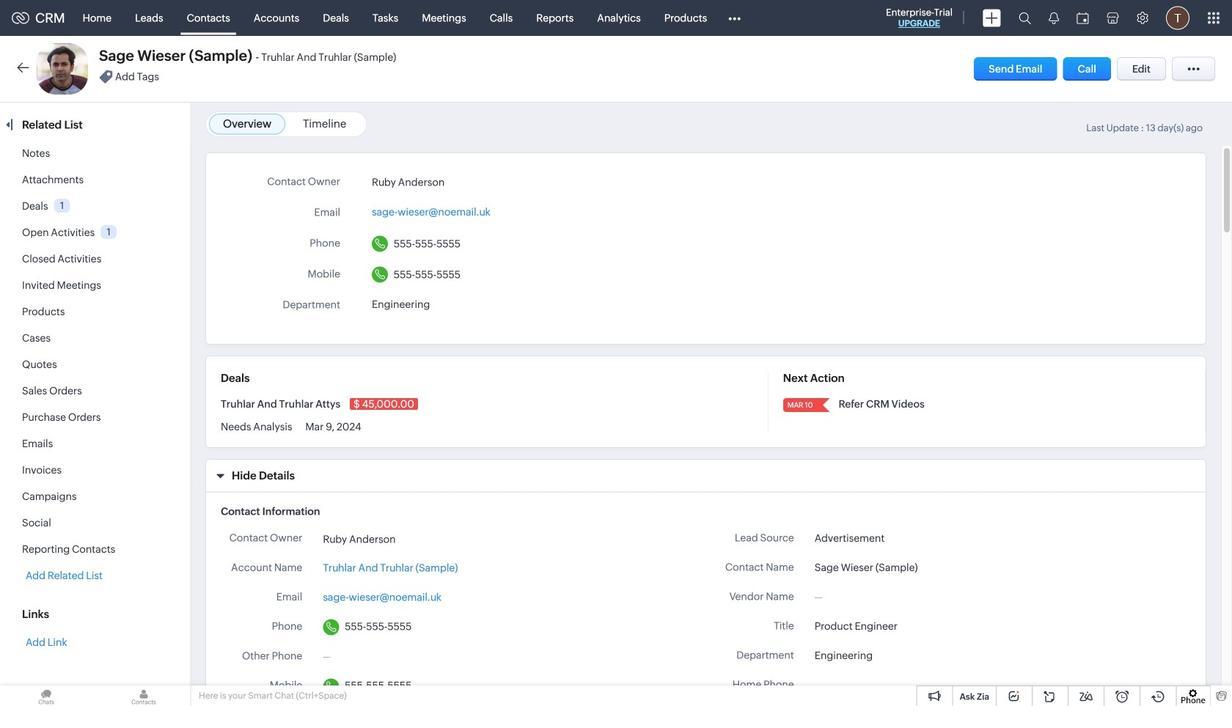Task type: locate. For each thing, give the bounding box(es) containing it.
profile element
[[1157, 0, 1198, 36]]

profile image
[[1166, 6, 1190, 30]]

chats image
[[0, 686, 92, 706]]

search element
[[1010, 0, 1040, 36]]

signals element
[[1040, 0, 1068, 36]]



Task type: describe. For each thing, give the bounding box(es) containing it.
create menu element
[[974, 0, 1010, 36]]

calendar image
[[1077, 12, 1089, 24]]

logo image
[[12, 12, 29, 24]]

Other Modules field
[[719, 6, 750, 30]]

create menu image
[[983, 9, 1001, 27]]

signals image
[[1049, 12, 1059, 24]]

search image
[[1019, 12, 1031, 24]]

contacts image
[[98, 686, 190, 706]]



Task type: vqa. For each thing, say whether or not it's contained in the screenshot.
the Search image
yes



